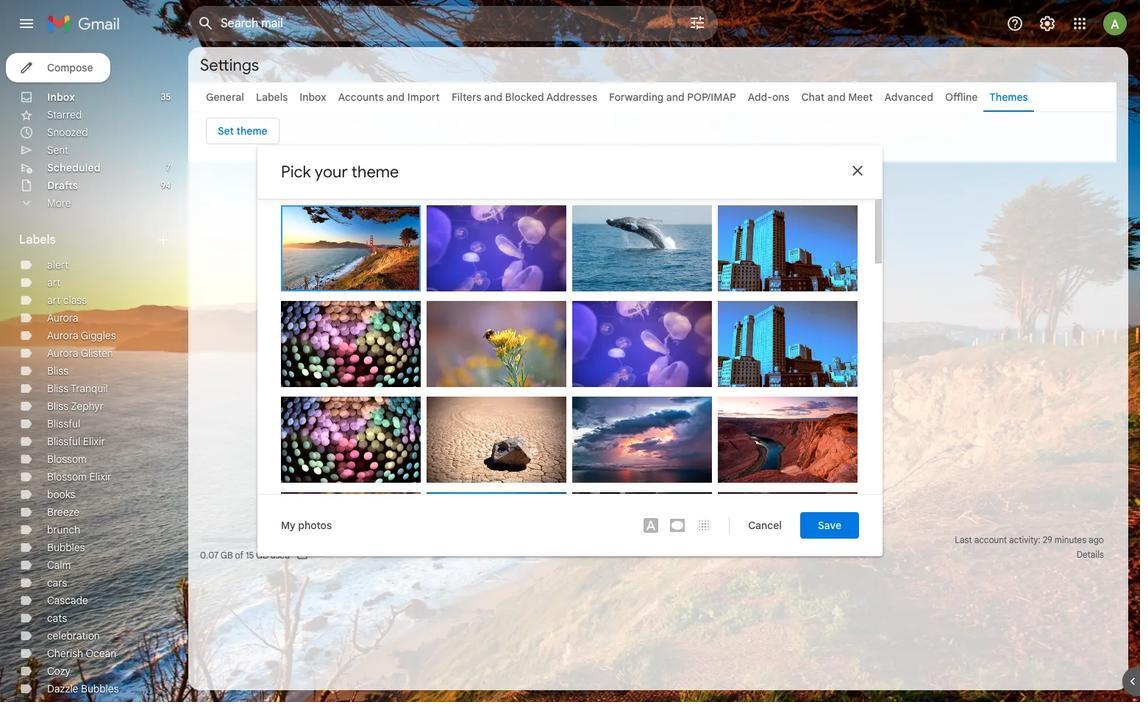 Task type: locate. For each thing, give the bounding box(es) containing it.
elixir
[[83, 435, 105, 448], [89, 470, 111, 484]]

2 and from the left
[[484, 91, 503, 104]]

snoozed
[[47, 126, 88, 139]]

bliss up "bliss tranquil" link
[[47, 364, 68, 378]]

art down the alert on the left
[[47, 276, 61, 289]]

labels navigation
[[0, 47, 188, 702]]

snoozed link
[[47, 126, 88, 139]]

1 horizontal spatial by: grzegorz głowaty option
[[573, 397, 713, 494]]

1 vertical spatial blossom
[[47, 470, 87, 484]]

cancel
[[749, 519, 782, 532]]

by: grzegorz głowaty
[[581, 481, 673, 492]]

pop/imap
[[688, 91, 737, 104]]

books link
[[47, 488, 75, 501]]

bliss up blissful link
[[47, 400, 68, 413]]

cats link
[[47, 612, 67, 625]]

2 bliss from the top
[[47, 382, 68, 395]]

None search field
[[188, 6, 718, 41]]

labels
[[256, 91, 288, 104], [19, 233, 56, 247]]

elixir up the blossom link
[[83, 435, 105, 448]]

0 horizontal spatial gb
[[221, 549, 233, 561]]

and for chat
[[828, 91, 846, 104]]

29
[[1043, 534, 1053, 545]]

1 vertical spatial art
[[47, 294, 61, 307]]

2 art from the top
[[47, 294, 61, 307]]

and right filters in the left top of the page
[[484, 91, 503, 104]]

scheduled
[[47, 161, 101, 174]]

art
[[47, 276, 61, 289], [47, 294, 61, 307]]

photos
[[298, 519, 332, 532]]

my photos
[[281, 519, 332, 532]]

of
[[235, 549, 244, 561]]

0 vertical spatial aurora
[[47, 311, 78, 325]]

2 vertical spatial aurora
[[47, 347, 78, 360]]

guy
[[340, 288, 357, 300], [776, 289, 793, 301], [339, 385, 355, 397], [484, 385, 501, 397], [776, 385, 793, 397], [339, 481, 355, 492], [484, 481, 501, 492], [776, 481, 793, 492]]

art down the art link
[[47, 294, 61, 307]]

labels for 'labels' link
[[256, 91, 288, 104]]

1 horizontal spatial inbox
[[300, 91, 327, 104]]

and left import
[[387, 91, 405, 104]]

animals option
[[427, 205, 567, 303], [573, 301, 713, 398]]

0.07 gb of 15 gb used
[[200, 549, 290, 561]]

gb
[[221, 549, 233, 561], [256, 549, 268, 561]]

cozy link
[[47, 665, 70, 678]]

by: romain guy option
[[281, 205, 421, 301], [718, 205, 858, 303], [281, 301, 421, 398], [427, 301, 567, 398], [718, 301, 858, 398], [281, 397, 421, 494], [427, 397, 567, 494], [718, 397, 858, 494], [718, 492, 858, 579]]

bliss down bliss link
[[47, 382, 68, 395]]

sent link
[[47, 144, 68, 157]]

labels up alert link
[[19, 233, 56, 247]]

inbox link right 'labels' link
[[300, 91, 327, 104]]

1 horizontal spatial inbox link
[[300, 91, 327, 104]]

meet
[[849, 91, 873, 104]]

gleff
[[597, 289, 616, 301]]

aurora down the art class 'link'
[[47, 311, 78, 325]]

bliss link
[[47, 364, 68, 378]]

scheduled link
[[47, 161, 101, 174]]

1 horizontal spatial animals
[[581, 385, 614, 397]]

0 vertical spatial art
[[47, 276, 61, 289]]

0 vertical spatial bliss
[[47, 364, 68, 378]]

search mail image
[[193, 10, 219, 37]]

4 and from the left
[[828, 91, 846, 104]]

cherish
[[47, 647, 83, 660]]

and right chat
[[828, 91, 846, 104]]

labels right "general"
[[256, 91, 288, 104]]

3 and from the left
[[667, 91, 685, 104]]

starred
[[47, 108, 82, 121]]

aurora up bliss link
[[47, 347, 78, 360]]

blossom elixir link
[[47, 470, 111, 484]]

footer
[[188, 533, 1117, 562]]

1 inbox from the left
[[47, 91, 75, 104]]

0 horizontal spatial animals
[[436, 289, 469, 301]]

inbox inside labels navigation
[[47, 91, 75, 104]]

1 vertical spatial labels
[[19, 233, 56, 247]]

zephyr
[[71, 400, 104, 413]]

0 horizontal spatial inbox
[[47, 91, 75, 104]]

glisten
[[81, 347, 113, 360]]

0 vertical spatial blissful
[[47, 417, 80, 431]]

labels heading
[[19, 233, 156, 247]]

blissful down bliss zephyr link
[[47, 417, 80, 431]]

blossom
[[47, 453, 87, 466], [47, 470, 87, 484]]

labels inside navigation
[[19, 233, 56, 247]]

calm link
[[47, 559, 71, 572]]

my photos button
[[269, 512, 344, 539]]

chat
[[802, 91, 825, 104]]

bubbles
[[47, 541, 85, 554], [81, 682, 119, 696]]

gb left of
[[221, 549, 233, 561]]

chat and meet link
[[802, 91, 873, 104]]

cascade link
[[47, 594, 88, 607]]

blossom link
[[47, 453, 87, 466]]

celebration link
[[47, 629, 100, 643]]

pick
[[281, 162, 311, 182]]

blissful
[[47, 417, 80, 431], [47, 435, 80, 448]]

follow link to manage storage image
[[296, 548, 311, 562]]

lake tahoe option
[[427, 492, 567, 579]]

aurora down 'aurora' link
[[47, 329, 78, 342]]

details link
[[1077, 549, 1105, 560]]

1 horizontal spatial gb
[[256, 549, 268, 561]]

1 blossom from the top
[[47, 453, 87, 466]]

import
[[408, 91, 440, 104]]

gb right 15
[[256, 549, 268, 561]]

blissful down blissful link
[[47, 435, 80, 448]]

bubbles down ocean at bottom
[[81, 682, 119, 696]]

1 horizontal spatial animals option
[[573, 301, 713, 398]]

dazzle
[[47, 682, 78, 696]]

brunch link
[[47, 523, 80, 537]]

1 and from the left
[[387, 91, 405, 104]]

general link
[[206, 91, 244, 104]]

main menu image
[[18, 15, 35, 32]]

3 aurora from the top
[[47, 347, 78, 360]]

1 vertical spatial animals
[[581, 385, 614, 397]]

your
[[315, 162, 348, 182]]

2 vertical spatial bliss
[[47, 400, 68, 413]]

blossom down the blossom link
[[47, 470, 87, 484]]

1 horizontal spatial labels
[[256, 91, 288, 104]]

0 vertical spatial labels
[[256, 91, 288, 104]]

calm
[[47, 559, 71, 572]]

drafts
[[47, 179, 78, 192]]

1 vertical spatial blissful
[[47, 435, 80, 448]]

forwarding and pop/imap link
[[610, 91, 737, 104]]

more
[[47, 197, 71, 210]]

bubbles down brunch link at the bottom of the page
[[47, 541, 85, 554]]

themes link
[[990, 91, 1029, 104]]

program policies
[[653, 534, 719, 545]]

0 horizontal spatial inbox link
[[47, 91, 75, 104]]

0 horizontal spatial labels
[[19, 233, 56, 247]]

elixir down blissful elixir link
[[89, 470, 111, 484]]

0 vertical spatial animals
[[436, 289, 469, 301]]

by: grzegorz głowaty option containing by: grzegorz głowaty
[[573, 397, 713, 494]]

alert link
[[47, 258, 69, 272]]

and for accounts
[[387, 91, 405, 104]]

advanced link
[[885, 91, 934, 104]]

art link
[[47, 276, 61, 289]]

sent
[[47, 144, 68, 157]]

last
[[956, 534, 973, 545]]

cars
[[47, 576, 67, 590]]

1 vertical spatial bliss
[[47, 382, 68, 395]]

bliss tranquil link
[[47, 382, 108, 395]]

save
[[819, 519, 842, 532]]

inbox link
[[47, 91, 75, 104], [300, 91, 327, 104]]

and left pop/imap
[[667, 91, 685, 104]]

7
[[166, 162, 171, 173]]

ago
[[1089, 534, 1105, 545]]

1 vertical spatial aurora
[[47, 329, 78, 342]]

accounts
[[338, 91, 384, 104]]

bliss
[[47, 364, 68, 378], [47, 382, 68, 395], [47, 400, 68, 413]]

filters and blocked addresses
[[452, 91, 598, 104]]

blossom down blissful elixir link
[[47, 453, 87, 466]]

art class link
[[47, 294, 87, 307]]

inbox
[[47, 91, 75, 104], [300, 91, 327, 104]]

last account activity: 29 minutes ago details
[[956, 534, 1105, 560]]

inbox link up starred
[[47, 91, 75, 104]]

by: romain guy
[[291, 288, 357, 300], [727, 289, 793, 301], [290, 385, 355, 397], [436, 385, 501, 397], [727, 385, 793, 397], [290, 481, 355, 492], [436, 481, 501, 492], [727, 481, 793, 492]]

0 vertical spatial blossom
[[47, 453, 87, 466]]

addresses
[[547, 91, 598, 104]]

inbox right 'labels' link
[[300, 91, 327, 104]]

romain
[[307, 288, 338, 300], [743, 289, 774, 301], [305, 385, 336, 397], [451, 385, 482, 397], [743, 385, 774, 397], [305, 481, 336, 492], [451, 481, 482, 492], [743, 481, 774, 492]]

by: grzegorz głowaty option
[[573, 397, 713, 494], [281, 492, 421, 579]]

inbox up starred
[[47, 91, 75, 104]]



Task type: vqa. For each thing, say whether or not it's contained in the screenshot.
the By: Grzegorz Głowaty option containing By: Grzegorz Głowaty
yes



Task type: describe. For each thing, give the bounding box(es) containing it.
accounts and import link
[[338, 91, 440, 104]]

1 aurora from the top
[[47, 311, 78, 325]]

more button
[[0, 194, 177, 212]]

1 vertical spatial bubbles
[[81, 682, 119, 696]]

bliss zephyr link
[[47, 400, 104, 413]]

pick your theme
[[281, 162, 399, 182]]

głowaty
[[637, 481, 673, 492]]

dazzle bubbles link
[[47, 682, 119, 696]]

advanced
[[885, 91, 934, 104]]

filters
[[452, 91, 482, 104]]

ocean
[[86, 647, 116, 660]]

2 gb from the left
[[256, 549, 268, 561]]

support image
[[1007, 15, 1025, 32]]

program
[[653, 534, 687, 545]]

general
[[206, 91, 244, 104]]

tranquil
[[71, 382, 108, 395]]

blissful link
[[47, 417, 80, 431]]

account
[[975, 534, 1008, 545]]

program policies link
[[653, 534, 719, 545]]

3 bliss from the top
[[47, 400, 68, 413]]

by: gleff option
[[573, 205, 713, 303]]

add-ons link
[[748, 91, 790, 104]]

0 vertical spatial elixir
[[83, 435, 105, 448]]

activity:
[[1010, 534, 1041, 545]]

breeze link
[[47, 506, 80, 519]]

compose button
[[6, 53, 111, 82]]

settings image
[[1039, 15, 1057, 32]]

grzegorz
[[597, 481, 635, 492]]

cats
[[47, 612, 67, 625]]

0 horizontal spatial by: grzegorz głowaty option
[[281, 492, 421, 579]]

policies
[[689, 534, 719, 545]]

class
[[63, 294, 87, 307]]

theme
[[352, 162, 399, 182]]

pick your theme heading
[[281, 162, 399, 182]]

blocked
[[505, 91, 544, 104]]

2 blossom from the top
[[47, 470, 87, 484]]

offline
[[946, 91, 978, 104]]

aurora link
[[47, 311, 78, 325]]

1 vertical spatial elixir
[[89, 470, 111, 484]]

94
[[161, 180, 171, 191]]

add-
[[748, 91, 773, 104]]

and for forwarding
[[667, 91, 685, 104]]

labels for labels heading
[[19, 233, 56, 247]]

starred link
[[47, 108, 82, 121]]

15
[[246, 549, 254, 561]]

2 blissful from the top
[[47, 435, 80, 448]]

blissful elixir link
[[47, 435, 105, 448]]

cancel button
[[736, 512, 795, 539]]

compose
[[47, 61, 93, 74]]

footer containing program policies
[[188, 533, 1117, 562]]

35
[[161, 91, 171, 102]]

starred snoozed sent
[[47, 108, 88, 157]]

0 vertical spatial bubbles
[[47, 541, 85, 554]]

pick your theme alert dialog
[[258, 146, 883, 579]]

alert art art class aurora aurora giggles aurora glisten bliss bliss tranquil bliss zephyr blissful blissful elixir blossom blossom elixir books breeze brunch bubbles calm cars cascade cats celebration cherish ocean cozy dazzle bubbles
[[47, 258, 119, 696]]

accounts and import
[[338, 91, 440, 104]]

brunch
[[47, 523, 80, 537]]

details
[[1077, 549, 1105, 560]]

used
[[271, 549, 290, 561]]

cozy
[[47, 665, 70, 678]]

2 inbox link from the left
[[300, 91, 327, 104]]

1 art from the top
[[47, 276, 61, 289]]

and for filters
[[484, 91, 503, 104]]

1 bliss from the top
[[47, 364, 68, 378]]

1 inbox link from the left
[[47, 91, 75, 104]]

by: greg bullock option
[[573, 492, 713, 579]]

2 aurora from the top
[[47, 329, 78, 342]]

offline link
[[946, 91, 978, 104]]

breeze
[[47, 506, 80, 519]]

save button
[[801, 512, 860, 539]]

minutes
[[1055, 534, 1087, 545]]

add-ons
[[748, 91, 790, 104]]

chat and meet
[[802, 91, 873, 104]]

celebration
[[47, 629, 100, 643]]

ons
[[773, 91, 790, 104]]

advanced search options image
[[683, 8, 713, 38]]

my
[[281, 519, 296, 532]]

0 horizontal spatial animals option
[[427, 205, 567, 303]]

themes
[[990, 91, 1029, 104]]

filters and blocked addresses link
[[452, 91, 598, 104]]

1 blissful from the top
[[47, 417, 80, 431]]

1 gb from the left
[[221, 549, 233, 561]]

forwarding
[[610, 91, 664, 104]]

alert
[[47, 258, 69, 272]]

by: gleff
[[581, 289, 616, 301]]

2 inbox from the left
[[300, 91, 327, 104]]

labels link
[[256, 91, 288, 104]]

giggles
[[81, 329, 116, 342]]



